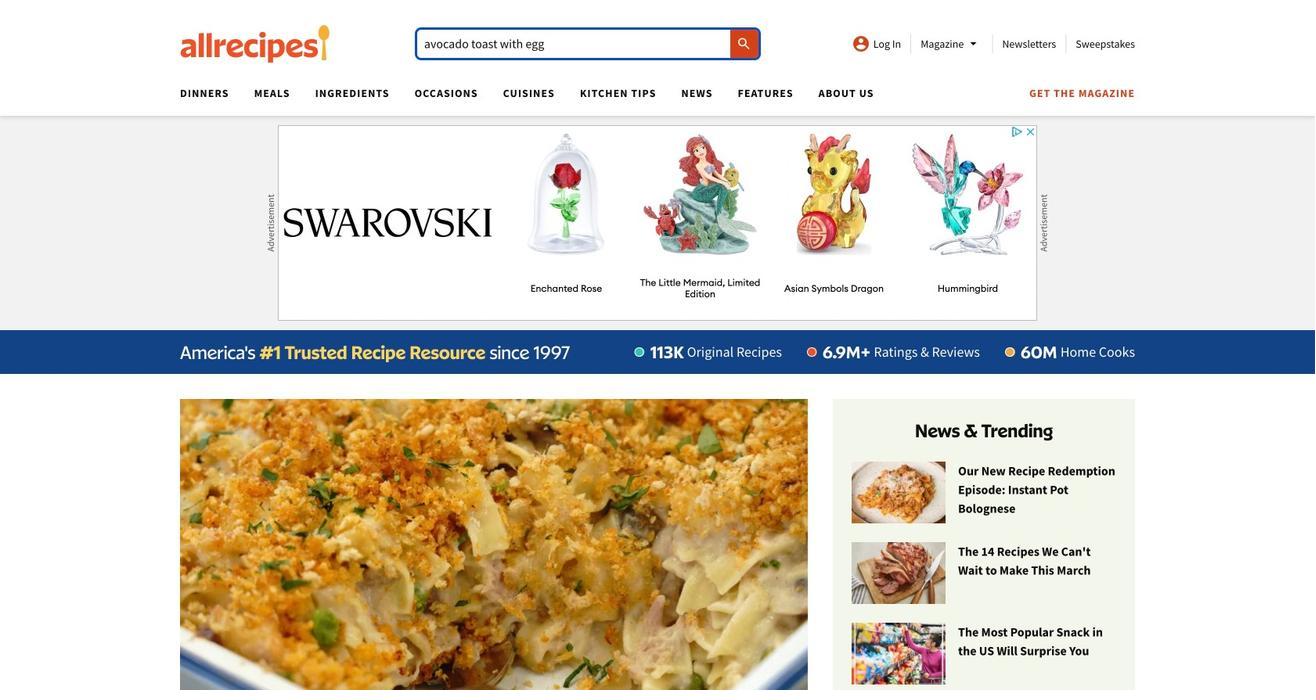 Task type: describe. For each thing, give the bounding box(es) containing it.
header navigation
[[168, 81, 1135, 116]]

account image
[[852, 34, 870, 53]]

click to search image
[[736, 36, 752, 52]]

best tuna noodle casserole image
[[180, 399, 808, 691]]

advertisement element
[[278, 125, 1037, 321]]

visit allrecipes' homepage image
[[180, 25, 330, 63]]

woman shopping in snack aisle image
[[852, 623, 946, 686]]

caret_down image
[[964, 34, 983, 53]]



Task type: locate. For each thing, give the bounding box(es) containing it.
close up on a home cured holiday ham with a few pieces sliced image
[[852, 543, 946, 605]]

recipe redemption instant pot bolognese image
[[852, 462, 946, 525]]

banner
[[0, 0, 1315, 691]]

None search field
[[417, 30, 759, 58]]

Find a recipe or ingredient text field
[[417, 30, 759, 58]]



Task type: vqa. For each thing, say whether or not it's contained in the screenshot.
WHAT IS FRENCH ONION SOUP?
no



